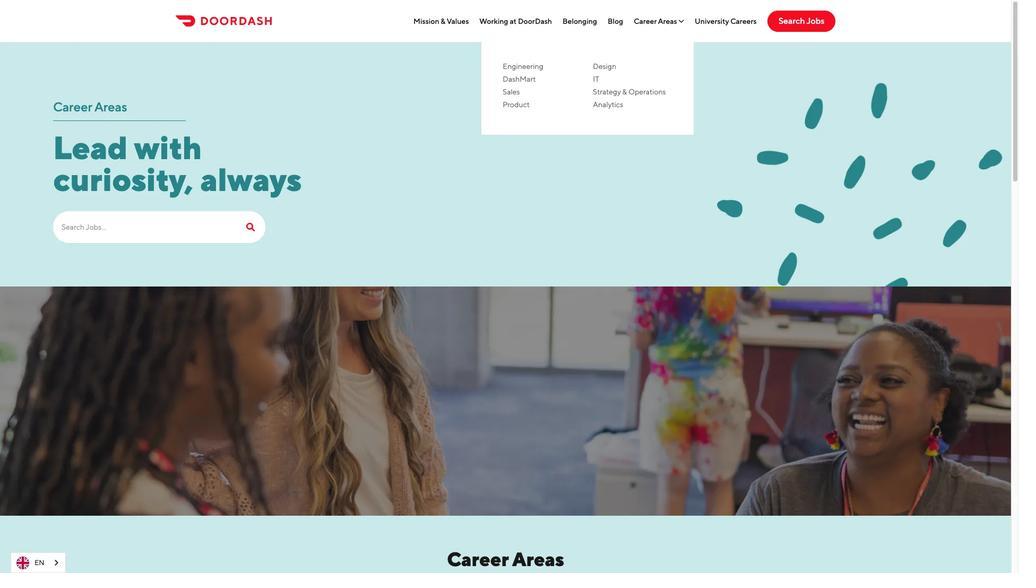 Task type: describe. For each thing, give the bounding box(es) containing it.
blog link
[[608, 17, 623, 25]]

operations
[[629, 87, 666, 96]]

0 vertical spatial &
[[441, 17, 445, 25]]

2 vertical spatial areas
[[512, 548, 564, 571]]

english flag image
[[16, 557, 29, 569]]

analytics link
[[593, 100, 623, 109]]

lead with curiosity, always
[[53, 129, 316, 198]]

doordash
[[518, 17, 552, 25]]

jobs
[[806, 16, 824, 26]]

belonging link
[[563, 17, 597, 25]]

university careers link
[[695, 17, 757, 25]]

sales link
[[503, 87, 520, 96]]

home image
[[176, 16, 272, 27]]

product
[[503, 100, 530, 109]]

0 vertical spatial career areas
[[53, 99, 127, 114]]

lead
[[53, 129, 128, 166]]

engineering dashmart sales product
[[503, 62, 543, 109]]

analytics
[[593, 100, 623, 109]]


[[679, 17, 684, 25]]

university
[[695, 17, 729, 25]]

mission & values
[[414, 17, 469, 25]]

engineering
[[503, 62, 543, 70]]

belonging
[[563, 17, 597, 25]]

design link
[[593, 62, 616, 70]]

curiosity,
[[53, 161, 193, 198]]

0 vertical spatial career
[[634, 17, 657, 25]]

1 horizontal spatial career
[[447, 548, 509, 571]]

0 horizontal spatial career
[[53, 99, 92, 114]]

careers
[[731, 17, 757, 25]]

engineering link
[[503, 62, 543, 70]]

0 horizontal spatial areas
[[94, 99, 127, 114]]

design it strategy & operations analytics
[[593, 62, 666, 109]]

values
[[447, 17, 469, 25]]

sales
[[503, 87, 520, 96]]

Search Jobs... text field
[[53, 211, 238, 243]]

mission
[[414, 17, 439, 25]]

list containing mission & values
[[414, 10, 757, 135]]

en
[[35, 559, 44, 567]]

product link
[[503, 100, 530, 109]]

blog
[[608, 17, 623, 25]]

university careers
[[695, 17, 757, 25]]

working
[[479, 17, 508, 25]]



Task type: locate. For each thing, give the bounding box(es) containing it.
career areas 
[[634, 17, 684, 25]]

dashmart
[[503, 75, 536, 83]]

none submit inside styleguide form 'element'
[[238, 211, 265, 243]]

2 vertical spatial career
[[447, 548, 509, 571]]

career areas
[[53, 99, 127, 114], [447, 548, 564, 571]]

& inside design it strategy & operations analytics
[[622, 87, 627, 96]]

it link
[[593, 75, 599, 83]]

career
[[634, 17, 657, 25], [53, 99, 92, 114], [447, 548, 509, 571]]

mission & values link
[[414, 17, 469, 25]]

0 vertical spatial areas
[[658, 17, 677, 25]]

1 horizontal spatial areas
[[512, 548, 564, 571]]

at
[[510, 17, 517, 25]]

dashmart link
[[503, 75, 536, 83]]

1 vertical spatial career areas
[[447, 548, 564, 571]]

search jobs link
[[767, 10, 836, 31]]

None submit
[[238, 211, 265, 243]]

it
[[593, 75, 599, 83]]

Language field
[[11, 553, 66, 573]]

always
[[200, 161, 302, 198]]

& left 'values'
[[441, 17, 445, 25]]

search
[[778, 16, 805, 26]]

0 horizontal spatial career areas
[[53, 99, 127, 114]]

&
[[441, 17, 445, 25], [622, 87, 627, 96]]

styleguide form element
[[53, 211, 265, 248]]

working at doordash
[[479, 17, 552, 25]]

areas
[[658, 17, 677, 25], [94, 99, 127, 114], [512, 548, 564, 571]]

search jobs
[[778, 16, 824, 26]]

1 vertical spatial areas
[[94, 99, 127, 114]]

with
[[134, 129, 202, 166]]

& right strategy
[[622, 87, 627, 96]]

2 horizontal spatial career
[[634, 17, 657, 25]]

1 vertical spatial career
[[53, 99, 92, 114]]

design
[[593, 62, 616, 70]]

1 horizontal spatial &
[[622, 87, 627, 96]]

0 horizontal spatial &
[[441, 17, 445, 25]]

strategy
[[593, 87, 621, 96]]

1 horizontal spatial career areas
[[447, 548, 564, 571]]

en link
[[11, 553, 66, 573]]

strategy & operations link
[[593, 87, 666, 96]]

2 horizontal spatial areas
[[658, 17, 677, 25]]

1 vertical spatial &
[[622, 87, 627, 96]]

list
[[414, 10, 757, 135]]

working at doordash link
[[479, 17, 552, 25]]



Task type: vqa. For each thing, say whether or not it's contained in the screenshot.
IF YOU ARE A CURRENT STUDENT, LEARN MORE ABOUT ENGINEERING OPPORTUNITIES FOR YOU.
no



